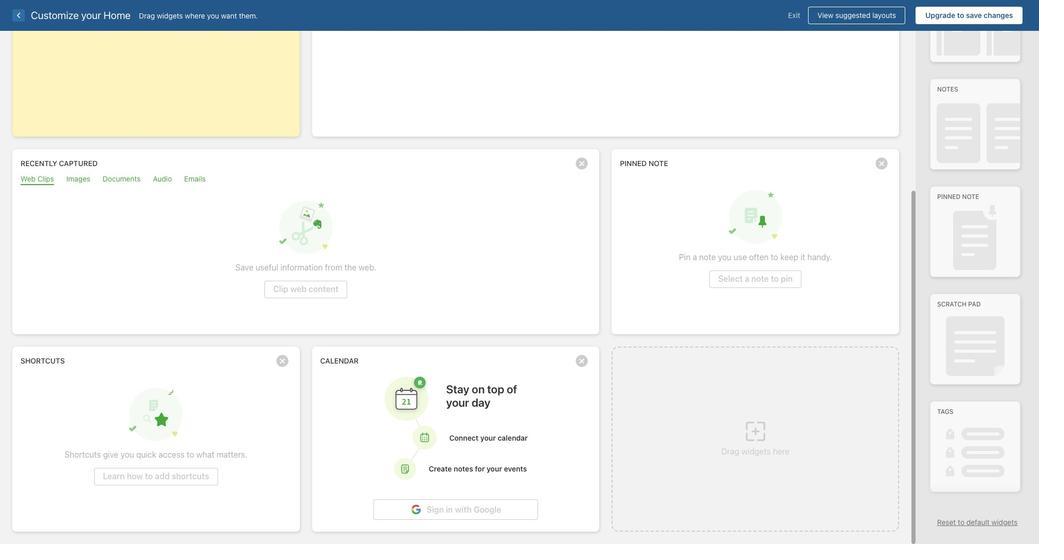 Task type: describe. For each thing, give the bounding box(es) containing it.
where
[[185, 11, 205, 20]]

suggested
[[835, 11, 870, 20]]

want
[[221, 11, 237, 20]]

pinned note
[[937, 193, 979, 201]]

upgrade
[[925, 11, 955, 20]]

widgets for where
[[157, 11, 183, 20]]

you
[[207, 11, 219, 20]]

default
[[966, 518, 990, 527]]

tags
[[937, 408, 953, 416]]

changes
[[984, 11, 1013, 20]]

save
[[966, 11, 982, 20]]

upgrade to save changes
[[925, 11, 1013, 20]]

customize your home
[[31, 9, 131, 21]]

layouts
[[872, 11, 896, 20]]

exit
[[788, 11, 800, 20]]

scratch
[[937, 301, 967, 308]]

reset to default widgets button
[[937, 518, 1018, 527]]

view suggested layouts
[[817, 11, 896, 20]]

pad
[[968, 301, 981, 308]]

note
[[962, 193, 979, 201]]

reset to default widgets
[[937, 518, 1018, 527]]

scratch pad
[[937, 301, 981, 308]]



Task type: locate. For each thing, give the bounding box(es) containing it.
0 horizontal spatial drag
[[139, 11, 155, 20]]

your
[[81, 9, 101, 21]]

0 horizontal spatial widgets
[[157, 11, 183, 20]]

drag widgets here
[[721, 447, 790, 456]]

notes
[[937, 86, 958, 93]]

1 horizontal spatial widgets
[[742, 447, 771, 456]]

remove image
[[572, 153, 592, 174], [871, 153, 892, 174]]

2 remove image from the left
[[572, 351, 592, 371]]

exit button
[[780, 7, 808, 24]]

1 remove image from the left
[[572, 153, 592, 174]]

widgets
[[157, 11, 183, 20], [742, 447, 771, 456], [992, 518, 1018, 527]]

view suggested layouts button
[[808, 7, 906, 24]]

1 vertical spatial to
[[958, 518, 965, 527]]

reset
[[937, 518, 956, 527]]

0 vertical spatial drag
[[139, 11, 155, 20]]

2 horizontal spatial widgets
[[992, 518, 1018, 527]]

to for reset
[[958, 518, 965, 527]]

pinned
[[937, 193, 961, 201]]

2 remove image from the left
[[871, 153, 892, 174]]

1 remove image from the left
[[272, 351, 293, 371]]

widgets for here
[[742, 447, 771, 456]]

to for upgrade
[[957, 11, 964, 20]]

0 vertical spatial widgets
[[157, 11, 183, 20]]

to left save in the top of the page
[[957, 11, 964, 20]]

view
[[817, 11, 833, 20]]

0 horizontal spatial remove image
[[272, 351, 293, 371]]

drag right home
[[139, 11, 155, 20]]

widgets left where
[[157, 11, 183, 20]]

0 vertical spatial to
[[957, 11, 964, 20]]

to right reset on the bottom right of page
[[958, 518, 965, 527]]

0 horizontal spatial remove image
[[572, 153, 592, 174]]

here
[[773, 447, 790, 456]]

drag for drag widgets where you want them.
[[139, 11, 155, 20]]

1 horizontal spatial remove image
[[572, 351, 592, 371]]

1 horizontal spatial drag
[[721, 447, 739, 456]]

drag for drag widgets here
[[721, 447, 739, 456]]

to inside "button"
[[957, 11, 964, 20]]

remove image
[[272, 351, 293, 371], [572, 351, 592, 371]]

customize
[[31, 9, 79, 21]]

them.
[[239, 11, 258, 20]]

upgrade to save changes button
[[916, 7, 1023, 24]]

home
[[104, 9, 131, 21]]

1 vertical spatial widgets
[[742, 447, 771, 456]]

1 vertical spatial drag
[[721, 447, 739, 456]]

to
[[957, 11, 964, 20], [958, 518, 965, 527]]

widgets right default on the right bottom of page
[[992, 518, 1018, 527]]

drag widgets where you want them.
[[139, 11, 258, 20]]

drag
[[139, 11, 155, 20], [721, 447, 739, 456]]

widgets left here
[[742, 447, 771, 456]]

2 vertical spatial widgets
[[992, 518, 1018, 527]]

1 horizontal spatial remove image
[[871, 153, 892, 174]]

drag left here
[[721, 447, 739, 456]]



Task type: vqa. For each thing, say whether or not it's contained in the screenshot.
the "you"
yes



